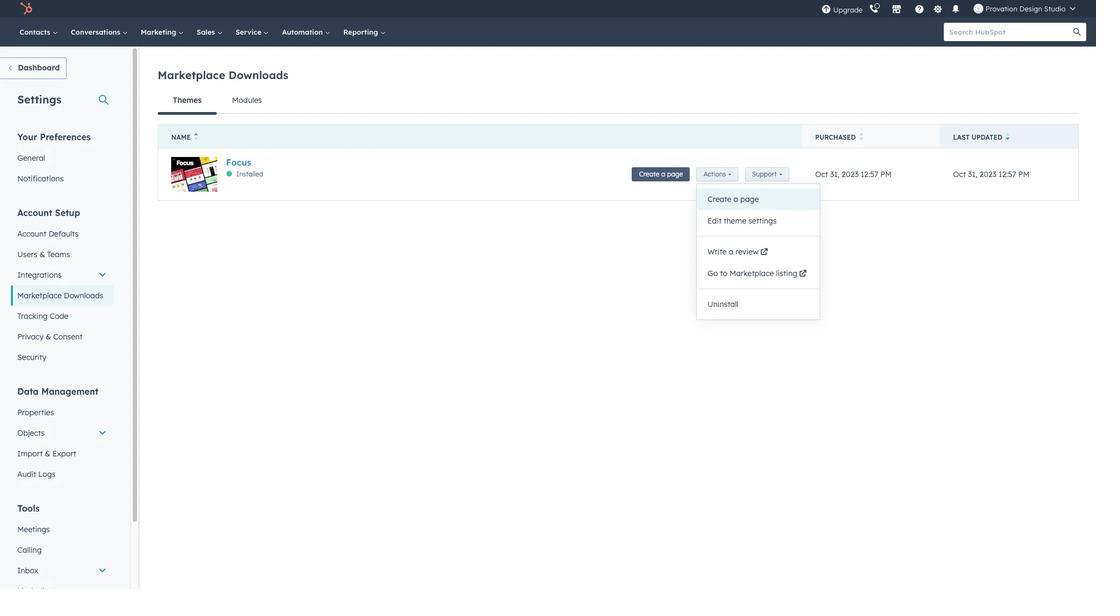 Task type: locate. For each thing, give the bounding box(es) containing it.
1 press to sort. element from the left
[[194, 133, 198, 142]]

code
[[50, 312, 68, 321]]

1 31, from the left
[[830, 170, 840, 179]]

a right write
[[729, 247, 734, 257]]

31,
[[830, 170, 840, 179], [968, 170, 978, 179]]

uninstall button
[[697, 294, 820, 315]]

management
[[41, 386, 98, 397]]

press to sort. element
[[194, 133, 198, 142], [859, 133, 863, 142]]

press to sort. image right purchased
[[859, 133, 863, 140]]

1 horizontal spatial pm
[[1019, 170, 1030, 179]]

review
[[736, 247, 759, 257]]

sales link
[[190, 17, 229, 47]]

last
[[953, 133, 970, 141]]

notifications image
[[951, 5, 961, 15]]

2023 down updated on the right top
[[980, 170, 997, 179]]

oct down purchased
[[815, 170, 828, 179]]

1 vertical spatial &
[[46, 332, 51, 342]]

inbox button
[[11, 561, 113, 581]]

marketing link
[[134, 17, 190, 47]]

2 vertical spatial &
[[45, 449, 50, 459]]

& inside data management 'element'
[[45, 449, 50, 459]]

account defaults
[[17, 229, 79, 239]]

security link
[[11, 347, 113, 368]]

12:57 down purchased button
[[861, 170, 878, 179]]

tools
[[17, 503, 40, 514]]

1 horizontal spatial page
[[740, 195, 759, 204]]

2 press to sort. image from the left
[[859, 133, 863, 140]]

press to sort. element inside name button
[[194, 133, 198, 142]]

31, down purchased
[[830, 170, 840, 179]]

0 horizontal spatial page
[[667, 170, 683, 178]]

properties
[[17, 408, 54, 418]]

1 vertical spatial create a page
[[708, 195, 759, 204]]

page up edit theme settings
[[740, 195, 759, 204]]

marketplace up themes
[[158, 68, 225, 82]]

press to sort. element for purchased
[[859, 133, 863, 142]]

0 vertical spatial page
[[667, 170, 683, 178]]

tracking
[[17, 312, 48, 321]]

0 horizontal spatial 31,
[[830, 170, 840, 179]]

press to sort. image
[[194, 133, 198, 140], [859, 133, 863, 140]]

12:57
[[861, 170, 878, 179], [999, 170, 1016, 179]]

marketplace down integrations
[[17, 291, 62, 301]]

marketplace downloads inside account setup element
[[17, 291, 103, 301]]

1 horizontal spatial 2023
[[980, 170, 997, 179]]

2023
[[842, 170, 859, 179], [980, 170, 997, 179]]

0 vertical spatial create a page
[[639, 170, 683, 178]]

oct 31, 2023 12:57 pm down purchased
[[815, 170, 892, 179]]

2 31, from the left
[[968, 170, 978, 179]]

press to sort. image right name
[[194, 133, 198, 140]]

0 vertical spatial account
[[17, 208, 52, 218]]

0 horizontal spatial 2023
[[842, 170, 859, 179]]

marketing
[[141, 28, 178, 36]]

last updated
[[953, 133, 1003, 141]]

create a page button left actions
[[632, 167, 690, 182]]

0 horizontal spatial marketplace downloads
[[17, 291, 103, 301]]

0 horizontal spatial pm
[[881, 170, 892, 179]]

0 horizontal spatial oct 31, 2023 12:57 pm
[[815, 170, 892, 179]]

0 vertical spatial marketplace downloads
[[158, 68, 288, 82]]

create a page button up settings at the right top of the page
[[697, 189, 820, 210]]

marketplace downloads up modules
[[158, 68, 288, 82]]

press to sort. element inside purchased button
[[859, 133, 863, 142]]

press to sort. element for name
[[194, 133, 198, 142]]

import
[[17, 449, 43, 459]]

0 horizontal spatial 12:57
[[861, 170, 878, 179]]

sales
[[197, 28, 217, 36]]

0 horizontal spatial oct
[[815, 170, 828, 179]]

downloads down integrations button
[[64, 291, 103, 301]]

create a page left actions
[[639, 170, 683, 178]]

dashboard link
[[0, 57, 67, 79]]

last updated button
[[940, 124, 1079, 148]]

1 horizontal spatial marketplace downloads
[[158, 68, 288, 82]]

themes link
[[158, 87, 217, 115]]

1 horizontal spatial marketplace
[[158, 68, 225, 82]]

0 vertical spatial &
[[39, 250, 45, 260]]

1 horizontal spatial downloads
[[229, 68, 288, 82]]

31, down last updated
[[968, 170, 978, 179]]

go
[[708, 269, 718, 279]]

1 horizontal spatial oct 31, 2023 12:57 pm
[[953, 170, 1030, 179]]

settings
[[749, 216, 777, 226]]

service
[[236, 28, 264, 36]]

account up users
[[17, 229, 46, 239]]

upgrade image
[[822, 5, 831, 14]]

reporting
[[343, 28, 380, 36]]

2 vertical spatial marketplace
[[17, 291, 62, 301]]

pm down last updated button
[[1019, 170, 1030, 179]]

downloads inside account setup element
[[64, 291, 103, 301]]

0 vertical spatial create
[[639, 170, 660, 178]]

downloads up modules
[[229, 68, 288, 82]]

uninstall
[[708, 300, 739, 309]]

0 horizontal spatial press to sort. element
[[194, 133, 198, 142]]

a up theme
[[734, 195, 738, 204]]

0 horizontal spatial press to sort. image
[[194, 133, 198, 140]]

12:57 down descending sort. press to sort ascending. element
[[999, 170, 1016, 179]]

provation design studio button
[[967, 0, 1082, 17]]

1 vertical spatial create a page button
[[697, 189, 820, 210]]

1 horizontal spatial 12:57
[[999, 170, 1016, 179]]

name button
[[158, 124, 802, 148]]

page left actions
[[667, 170, 683, 178]]

pm down purchased button
[[881, 170, 892, 179]]

provation
[[986, 4, 1018, 13]]

audit logs link
[[11, 464, 113, 485]]

2 press to sort. element from the left
[[859, 133, 863, 142]]

1 2023 from the left
[[842, 170, 859, 179]]

1 horizontal spatial press to sort. image
[[859, 133, 863, 140]]

updated
[[972, 133, 1003, 141]]

create
[[639, 170, 660, 178], [708, 195, 732, 204]]

1 vertical spatial page
[[740, 195, 759, 204]]

oct 31, 2023 12:57 pm
[[815, 170, 892, 179], [953, 170, 1030, 179]]

0 horizontal spatial create a page button
[[632, 167, 690, 182]]

press to sort. image inside purchased button
[[859, 133, 863, 140]]

oct down the last
[[953, 170, 966, 179]]

oct 31, 2023 12:57 pm down updated on the right top
[[953, 170, 1030, 179]]

1 horizontal spatial create a page
[[708, 195, 759, 204]]

general
[[17, 153, 45, 163]]

users
[[17, 250, 37, 260]]

privacy & consent
[[17, 332, 82, 342]]

1 horizontal spatial press to sort. element
[[859, 133, 863, 142]]

data management
[[17, 386, 98, 397]]

1 horizontal spatial 31,
[[968, 170, 978, 179]]

settings link
[[931, 3, 945, 14]]

create a page up theme
[[708, 195, 759, 204]]

& right users
[[39, 250, 45, 260]]

1 account from the top
[[17, 208, 52, 218]]

themes
[[173, 95, 202, 105]]

modules link
[[217, 87, 277, 113]]

purchased button
[[802, 124, 940, 148]]

& left export
[[45, 449, 50, 459]]

calling
[[17, 546, 42, 555]]

hubspot link
[[13, 2, 41, 15]]

1 vertical spatial downloads
[[64, 291, 103, 301]]

0 vertical spatial a
[[661, 170, 665, 178]]

search button
[[1068, 23, 1086, 41]]

marketplace down review
[[730, 269, 774, 279]]

1 vertical spatial marketplace
[[730, 269, 774, 279]]

0 horizontal spatial create
[[639, 170, 660, 178]]

create for right create a page button
[[708, 195, 732, 204]]

0 horizontal spatial create a page
[[639, 170, 683, 178]]

menu
[[820, 0, 1083, 17]]

help button
[[910, 0, 929, 17]]

1 pm from the left
[[881, 170, 892, 179]]

2 12:57 from the left
[[999, 170, 1016, 179]]

2 account from the top
[[17, 229, 46, 239]]

oct
[[815, 170, 828, 179], [953, 170, 966, 179]]

2023 down purchased
[[842, 170, 859, 179]]

properties link
[[11, 403, 113, 423]]

1 vertical spatial marketplace downloads
[[17, 291, 103, 301]]

0 horizontal spatial marketplace
[[17, 291, 62, 301]]

focus
[[226, 157, 251, 168]]

1 vertical spatial account
[[17, 229, 46, 239]]

1 press to sort. image from the left
[[194, 133, 198, 140]]

0 vertical spatial downloads
[[229, 68, 288, 82]]

1 12:57 from the left
[[861, 170, 878, 179]]

press to sort. element right name
[[194, 133, 198, 142]]

settings image
[[933, 5, 943, 14]]

conversations
[[71, 28, 122, 36]]

account up account defaults
[[17, 208, 52, 218]]

1 horizontal spatial create
[[708, 195, 732, 204]]

studio
[[1044, 4, 1066, 13]]

marketplaces image
[[892, 5, 902, 15]]

& for consent
[[46, 332, 51, 342]]

0 horizontal spatial downloads
[[64, 291, 103, 301]]

your preferences
[[17, 132, 91, 143]]

& right privacy at left
[[46, 332, 51, 342]]

a left actions
[[661, 170, 665, 178]]

marketplace downloads up code
[[17, 291, 103, 301]]

&
[[39, 250, 45, 260], [46, 332, 51, 342], [45, 449, 50, 459]]

create a page
[[639, 170, 683, 178], [708, 195, 759, 204]]

& for teams
[[39, 250, 45, 260]]

focus link
[[226, 157, 251, 168]]

create for the topmost create a page button
[[639, 170, 660, 178]]

support button
[[745, 167, 789, 182]]

marketplace
[[158, 68, 225, 82], [730, 269, 774, 279], [17, 291, 62, 301]]

1 horizontal spatial create a page button
[[697, 189, 820, 210]]

1 vertical spatial create
[[708, 195, 732, 204]]

1 horizontal spatial oct
[[953, 170, 966, 179]]

press to sort. image inside name button
[[194, 133, 198, 140]]

marketplace downloads
[[158, 68, 288, 82], [17, 291, 103, 301]]

navigation
[[158, 87, 1079, 115]]

press to sort. element right purchased
[[859, 133, 863, 142]]



Task type: vqa. For each thing, say whether or not it's contained in the screenshot.
abc for abc
no



Task type: describe. For each thing, give the bounding box(es) containing it.
export
[[52, 449, 76, 459]]

defaults
[[49, 229, 79, 239]]

go to marketplace listing
[[708, 269, 797, 279]]

2 oct from the left
[[953, 170, 966, 179]]

inbox
[[17, 566, 38, 576]]

setup
[[55, 208, 80, 218]]

objects
[[17, 429, 45, 438]]

name
[[171, 133, 191, 141]]

users & teams link
[[11, 244, 113, 265]]

hubspot image
[[20, 2, 33, 15]]

tools element
[[11, 503, 113, 590]]

page for right create a page button
[[740, 195, 759, 204]]

preferences
[[40, 132, 91, 143]]

2 oct 31, 2023 12:57 pm from the left
[[953, 170, 1030, 179]]

settings
[[17, 93, 62, 106]]

1 oct 31, 2023 12:57 pm from the left
[[815, 170, 892, 179]]

marketplaces button
[[885, 0, 908, 17]]

upgrade
[[833, 5, 863, 14]]

navigation containing themes
[[158, 87, 1079, 115]]

privacy & consent link
[[11, 327, 113, 347]]

james peterson image
[[974, 4, 984, 14]]

meetings link
[[11, 520, 113, 540]]

write a review link
[[697, 241, 820, 263]]

account for account defaults
[[17, 229, 46, 239]]

account setup element
[[11, 207, 113, 368]]

your
[[17, 132, 37, 143]]

2 2023 from the left
[[980, 170, 997, 179]]

notifications button
[[947, 0, 965, 17]]

import & export link
[[11, 444, 113, 464]]

calling link
[[11, 540, 113, 561]]

calling icon button
[[865, 2, 883, 16]]

actions button
[[697, 167, 739, 182]]

edit theme settings link
[[697, 210, 820, 232]]

security
[[17, 353, 46, 363]]

consent
[[53, 332, 82, 342]]

meetings
[[17, 525, 50, 535]]

Search HubSpot search field
[[944, 23, 1077, 41]]

0 vertical spatial create a page button
[[632, 167, 690, 182]]

design
[[1020, 4, 1042, 13]]

dashboard
[[18, 63, 60, 73]]

2 pm from the left
[[1019, 170, 1030, 179]]

descending sort. press to sort ascending. element
[[1006, 133, 1010, 142]]

go to marketplace listing link
[[697, 263, 820, 284]]

calling icon image
[[869, 4, 879, 14]]

account defaults link
[[11, 224, 113, 244]]

support
[[752, 170, 777, 178]]

press to sort. image for name
[[194, 133, 198, 140]]

tracking code
[[17, 312, 68, 321]]

import & export
[[17, 449, 76, 459]]

listing
[[776, 269, 797, 279]]

1 vertical spatial a
[[734, 195, 738, 204]]

purchased
[[815, 133, 856, 141]]

teams
[[47, 250, 70, 260]]

contacts link
[[13, 17, 64, 47]]

objects button
[[11, 423, 113, 444]]

provation design studio
[[986, 4, 1066, 13]]

data management element
[[11, 386, 113, 485]]

contacts
[[20, 28, 52, 36]]

to
[[720, 269, 728, 279]]

menu containing provation design studio
[[820, 0, 1083, 17]]

account for account setup
[[17, 208, 52, 218]]

automation
[[282, 28, 325, 36]]

write
[[708, 247, 727, 257]]

& for export
[[45, 449, 50, 459]]

logs
[[38, 470, 55, 480]]

automation link
[[276, 17, 337, 47]]

help image
[[915, 5, 925, 15]]

actions
[[704, 170, 726, 178]]

1 oct from the left
[[815, 170, 828, 179]]

your preferences element
[[11, 131, 113, 189]]

marketplace downloads link
[[11, 286, 113, 306]]

integrations
[[17, 270, 62, 280]]

service link
[[229, 17, 276, 47]]

reporting link
[[337, 17, 392, 47]]

descending sort. press to sort ascending. image
[[1006, 133, 1010, 140]]

write a review
[[708, 247, 759, 257]]

users & teams
[[17, 250, 70, 260]]

tracking code link
[[11, 306, 113, 327]]

theme
[[724, 216, 746, 226]]

search image
[[1073, 28, 1081, 36]]

account setup
[[17, 208, 80, 218]]

privacy
[[17, 332, 44, 342]]

integrations button
[[11, 265, 113, 286]]

data
[[17, 386, 39, 397]]

2 vertical spatial a
[[729, 247, 734, 257]]

2 horizontal spatial marketplace
[[730, 269, 774, 279]]

marketplace inside account setup element
[[17, 291, 62, 301]]

page for the topmost create a page button
[[667, 170, 683, 178]]

press to sort. image for purchased
[[859, 133, 863, 140]]

modules
[[232, 95, 262, 105]]

notifications
[[17, 174, 64, 184]]

edit theme settings
[[708, 216, 777, 226]]

audit logs
[[17, 470, 55, 480]]

installed
[[236, 170, 263, 178]]

audit
[[17, 470, 36, 480]]

edit
[[708, 216, 722, 226]]

conversations link
[[64, 17, 134, 47]]

0 vertical spatial marketplace
[[158, 68, 225, 82]]



